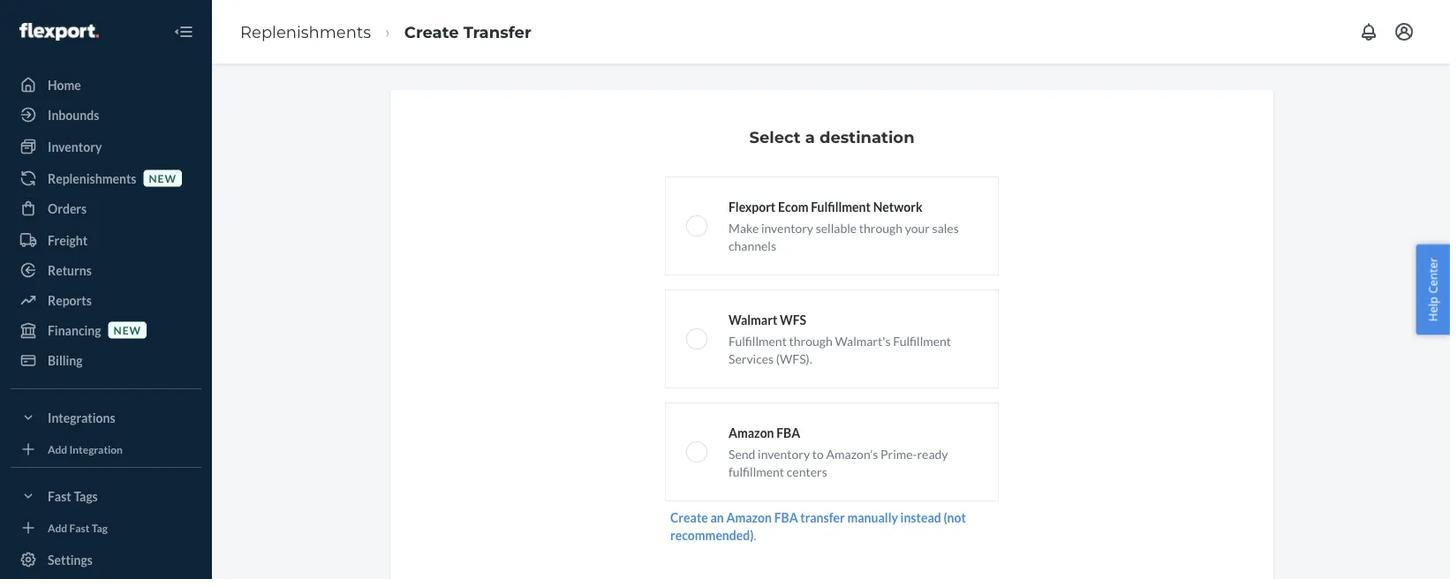 Task type: describe. For each thing, give the bounding box(es) containing it.
inventory link
[[11, 132, 201, 161]]

reports
[[48, 293, 92, 308]]

transfer
[[801, 510, 845, 525]]

walmart
[[729, 312, 778, 327]]

make
[[729, 220, 759, 235]]

fulfillment
[[729, 464, 784, 479]]

transfer
[[463, 22, 531, 41]]

returns
[[48, 263, 92, 278]]

help
[[1425, 297, 1441, 322]]

integrations
[[48, 410, 115, 425]]

instead
[[901, 510, 941, 525]]

new for replenishments
[[149, 172, 177, 185]]

tags
[[74, 489, 98, 504]]

add fast tag
[[48, 522, 108, 534]]

amazon's
[[826, 447, 878, 462]]

.
[[754, 528, 756, 543]]

center
[[1425, 258, 1441, 294]]

amazon fba send inventory to amazon's prime-ready fulfillment centers
[[729, 425, 948, 479]]

add fast tag link
[[11, 518, 201, 539]]

an
[[711, 510, 724, 525]]

fulfillment for sellable
[[811, 199, 871, 214]]

returns link
[[11, 256, 201, 284]]

add integration
[[48, 443, 123, 456]]

fulfillment for services
[[729, 333, 787, 348]]

manually
[[848, 510, 898, 525]]

centers
[[787, 464, 827, 479]]

close navigation image
[[173, 21, 194, 42]]

settings link
[[11, 546, 201, 574]]

fba inside amazon fba send inventory to amazon's prime-ready fulfillment centers
[[777, 425, 800, 440]]

a
[[805, 127, 815, 147]]

walmart wfs fulfillment through walmart's fulfillment services (wfs).
[[729, 312, 951, 366]]

ecom
[[778, 199, 809, 214]]

0 horizontal spatial replenishments
[[48, 171, 136, 186]]

home link
[[11, 71, 201, 99]]

open notifications image
[[1359, 21, 1380, 42]]

freight link
[[11, 226, 201, 254]]

flexport
[[729, 199, 776, 214]]

channels
[[729, 238, 776, 253]]

to
[[812, 447, 824, 462]]

billing
[[48, 353, 83, 368]]

create an amazon fba transfer manually instead (not recommended) link
[[670, 510, 966, 543]]

add integration link
[[11, 439, 201, 460]]

inbounds link
[[11, 101, 201, 129]]



Task type: vqa. For each thing, say whether or not it's contained in the screenshot.


Task type: locate. For each thing, give the bounding box(es) containing it.
through up (wfs).
[[789, 333, 833, 348]]

(not
[[944, 510, 966, 525]]

create inside breadcrumbs navigation
[[404, 22, 459, 41]]

create inside create an amazon fba transfer manually instead (not recommended)
[[670, 510, 708, 525]]

0 horizontal spatial new
[[114, 324, 141, 336]]

fast inside 'dropdown button'
[[48, 489, 71, 504]]

sales
[[932, 220, 959, 235]]

fba up centers
[[777, 425, 800, 440]]

1 vertical spatial create
[[670, 510, 708, 525]]

1 horizontal spatial replenishments
[[240, 22, 371, 41]]

flexport ecom fulfillment network make inventory sellable through your sales channels
[[729, 199, 959, 253]]

fba
[[777, 425, 800, 440], [774, 510, 798, 525]]

help center
[[1425, 258, 1441, 322]]

freight
[[48, 233, 88, 248]]

amazon inside amazon fba send inventory to amazon's prime-ready fulfillment centers
[[729, 425, 774, 440]]

through inside flexport ecom fulfillment network make inventory sellable through your sales channels
[[859, 220, 903, 235]]

0 vertical spatial create
[[404, 22, 459, 41]]

replenishments link
[[240, 22, 371, 41]]

fast left the 'tags'
[[48, 489, 71, 504]]

create an amazon fba transfer manually instead (not recommended)
[[670, 510, 966, 543]]

0 horizontal spatial through
[[789, 333, 833, 348]]

inventory down ecom
[[761, 220, 814, 235]]

1 vertical spatial fba
[[774, 510, 798, 525]]

settings
[[48, 553, 93, 568]]

fast left tag
[[69, 522, 90, 534]]

add for add fast tag
[[48, 522, 67, 534]]

network
[[873, 199, 923, 214]]

0 vertical spatial through
[[859, 220, 903, 235]]

fba left transfer
[[774, 510, 798, 525]]

integrations button
[[11, 404, 201, 432]]

recommended)
[[670, 528, 754, 543]]

0 vertical spatial replenishments
[[240, 22, 371, 41]]

2 horizontal spatial fulfillment
[[893, 333, 951, 348]]

walmart's
[[835, 333, 891, 348]]

ready
[[917, 447, 948, 462]]

prime-
[[881, 447, 917, 462]]

flexport logo image
[[19, 23, 99, 41]]

fulfillment up sellable
[[811, 199, 871, 214]]

add up settings
[[48, 522, 67, 534]]

integration
[[69, 443, 123, 456]]

1 horizontal spatial new
[[149, 172, 177, 185]]

replenishments inside breadcrumbs navigation
[[240, 22, 371, 41]]

1 horizontal spatial through
[[859, 220, 903, 235]]

breadcrumbs navigation
[[226, 6, 546, 58]]

reports link
[[11, 286, 201, 314]]

fulfillment
[[811, 199, 871, 214], [729, 333, 787, 348], [893, 333, 951, 348]]

send
[[729, 447, 756, 462]]

destination
[[820, 127, 915, 147]]

create transfer link
[[404, 22, 531, 41]]

sellable
[[816, 220, 857, 235]]

services
[[729, 351, 774, 366]]

fba inside create an amazon fba transfer manually instead (not recommended)
[[774, 510, 798, 525]]

create
[[404, 22, 459, 41], [670, 510, 708, 525]]

add
[[48, 443, 67, 456], [48, 522, 67, 534]]

1 vertical spatial add
[[48, 522, 67, 534]]

home
[[48, 77, 81, 92]]

create left an
[[670, 510, 708, 525]]

open account menu image
[[1394, 21, 1415, 42]]

replenishments
[[240, 22, 371, 41], [48, 171, 136, 186]]

1 add from the top
[[48, 443, 67, 456]]

fulfillment right walmart's
[[893, 333, 951, 348]]

wfs
[[780, 312, 807, 327]]

0 horizontal spatial fulfillment
[[729, 333, 787, 348]]

orders
[[48, 201, 87, 216]]

new
[[149, 172, 177, 185], [114, 324, 141, 336]]

create left transfer
[[404, 22, 459, 41]]

add left integration
[[48, 443, 67, 456]]

your
[[905, 220, 930, 235]]

1 horizontal spatial create
[[670, 510, 708, 525]]

fulfillment up services
[[729, 333, 787, 348]]

0 vertical spatial add
[[48, 443, 67, 456]]

fast tags
[[48, 489, 98, 504]]

amazon
[[729, 425, 774, 440], [726, 510, 772, 525]]

financing
[[48, 323, 101, 338]]

0 vertical spatial fba
[[777, 425, 800, 440]]

inventory
[[48, 139, 102, 154]]

fast tags button
[[11, 482, 201, 511]]

1 vertical spatial inventory
[[758, 447, 810, 462]]

inventory up centers
[[758, 447, 810, 462]]

orders link
[[11, 194, 201, 223]]

through inside walmart wfs fulfillment through walmart's fulfillment services (wfs).
[[789, 333, 833, 348]]

inbounds
[[48, 107, 99, 122]]

fulfillment inside flexport ecom fulfillment network make inventory sellable through your sales channels
[[811, 199, 871, 214]]

(wfs).
[[776, 351, 812, 366]]

2 add from the top
[[48, 522, 67, 534]]

amazon up .
[[726, 510, 772, 525]]

1 vertical spatial replenishments
[[48, 171, 136, 186]]

0 vertical spatial amazon
[[729, 425, 774, 440]]

inventory inside amazon fba send inventory to amazon's prime-ready fulfillment centers
[[758, 447, 810, 462]]

1 horizontal spatial fulfillment
[[811, 199, 871, 214]]

create transfer
[[404, 22, 531, 41]]

add for add integration
[[48, 443, 67, 456]]

new down reports link at the left of the page
[[114, 324, 141, 336]]

new up orders link
[[149, 172, 177, 185]]

inventory inside flexport ecom fulfillment network make inventory sellable through your sales channels
[[761, 220, 814, 235]]

select
[[749, 127, 801, 147]]

inventory
[[761, 220, 814, 235], [758, 447, 810, 462]]

1 vertical spatial new
[[114, 324, 141, 336]]

0 vertical spatial fast
[[48, 489, 71, 504]]

billing link
[[11, 346, 201, 375]]

tag
[[92, 522, 108, 534]]

1 vertical spatial through
[[789, 333, 833, 348]]

0 vertical spatial new
[[149, 172, 177, 185]]

0 vertical spatial inventory
[[761, 220, 814, 235]]

create for create an amazon fba transfer manually instead (not recommended)
[[670, 510, 708, 525]]

1 vertical spatial fast
[[69, 522, 90, 534]]

create for create transfer
[[404, 22, 459, 41]]

select a destination
[[749, 127, 915, 147]]

new for financing
[[114, 324, 141, 336]]

amazon inside create an amazon fba transfer manually instead (not recommended)
[[726, 510, 772, 525]]

through down network
[[859, 220, 903, 235]]

1 vertical spatial amazon
[[726, 510, 772, 525]]

amazon up send
[[729, 425, 774, 440]]

0 horizontal spatial create
[[404, 22, 459, 41]]

fast
[[48, 489, 71, 504], [69, 522, 90, 534]]

help center button
[[1416, 244, 1450, 335]]

through
[[859, 220, 903, 235], [789, 333, 833, 348]]



